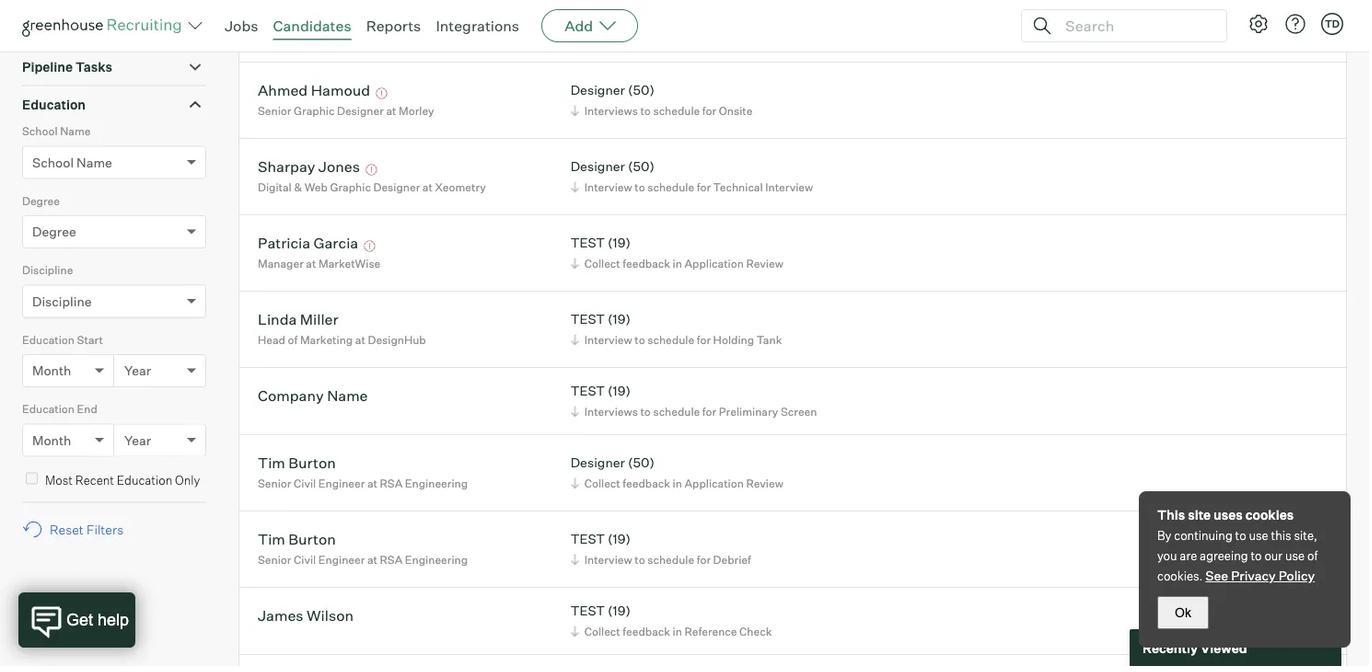 Task type: vqa. For each thing, say whether or not it's contained in the screenshot.


Task type: locate. For each thing, give the bounding box(es) containing it.
for inside test (19) interview to schedule for debrief
[[697, 553, 711, 567]]

you
[[1158, 549, 1177, 564]]

0 vertical spatial collect feedback in application review link
[[568, 255, 788, 272]]

collect inside designer (50) collect feedback in application review
[[585, 477, 620, 491]]

collect feedback in application review link for designer (50)
[[568, 475, 788, 492]]

review for (50)
[[746, 477, 784, 491]]

5 (19) from the top
[[608, 603, 631, 620]]

review inside designer (50) collect feedback in application review
[[746, 477, 784, 491]]

4 (19) from the top
[[608, 532, 631, 548]]

1 interviews to schedule for preliminary screen link from the top
[[568, 25, 822, 43]]

schedule left "holding" on the right of page
[[648, 333, 694, 347]]

interviews for designer (50) interviews to schedule for onsite
[[585, 104, 638, 118]]

schedule inside designer (50) interviews to schedule for onsite
[[653, 104, 700, 118]]

schedule up designer (50) interviews to schedule for onsite
[[653, 27, 700, 41]]

1 horizontal spatial manager
[[344, 27, 390, 41]]

(19) for test (19) interview to schedule for holding tank
[[608, 311, 631, 328]]

0 vertical spatial application
[[685, 257, 744, 270]]

to inside designer (50) interview to schedule for technical interview
[[635, 180, 645, 194]]

to inside 'designer (50) interviews to schedule for preliminary screen'
[[640, 27, 651, 41]]

1 review from the top
[[746, 257, 784, 270]]

schedule up designer (50) collect feedback in application review
[[653, 405, 700, 419]]

schedule up test (19) collect feedback in reference check at the bottom
[[648, 553, 694, 567]]

1 vertical spatial in
[[673, 477, 682, 491]]

schedule inside test (19) interview to schedule for holding tank
[[648, 333, 694, 347]]

2 year from the top
[[124, 433, 151, 449]]

0 vertical spatial tim burton senior civil engineer at rsa engineering
[[258, 454, 468, 491]]

feedback for designer (50) collect feedback in application review
[[623, 477, 670, 491]]

tim burton senior civil engineer at rsa engineering up wilson
[[258, 530, 468, 567]]

2 month from the top
[[32, 433, 71, 449]]

0 vertical spatial feedback
[[623, 257, 670, 270]]

0 vertical spatial rsa
[[380, 477, 403, 491]]

technical
[[713, 180, 763, 194]]

test inside test (19) collect feedback in reference check
[[571, 603, 605, 620]]

in up test (19) interview to schedule for holding tank
[[673, 257, 682, 270]]

interviews to schedule for preliminary screen link up designer (50) interviews to schedule for onsite
[[568, 25, 822, 43]]

to up designer (50) collect feedback in application review
[[640, 405, 651, 419]]

to
[[640, 27, 651, 41], [640, 104, 651, 118], [635, 180, 645, 194], [635, 333, 645, 347], [640, 405, 651, 419], [1236, 529, 1247, 543], [1251, 549, 1262, 564], [635, 553, 645, 567]]

senior up james
[[258, 553, 291, 567]]

(19) inside test (19) interview to schedule for holding tank
[[608, 311, 631, 328]]

recently viewed
[[1143, 640, 1247, 656]]

1 vertical spatial screen
[[781, 405, 817, 419]]

education for education
[[22, 96, 86, 113]]

collect feedback in application review link up test (19) interview to schedule for debrief
[[568, 475, 788, 492]]

degree element
[[22, 192, 206, 262]]

2 rsa from the top
[[380, 553, 403, 567]]

designer inside designer (50) interviews to schedule for onsite
[[571, 82, 625, 98]]

0 vertical spatial interviews
[[585, 27, 638, 41]]

design
[[258, 27, 294, 41]]

review up 'debrief'
[[746, 477, 784, 491]]

1 engineer from the top
[[318, 477, 365, 491]]

0 vertical spatial month
[[32, 363, 71, 379]]

to up test (19) collect feedback in reference check at the bottom
[[635, 553, 645, 567]]

5 test from the top
[[571, 603, 605, 620]]

company name
[[258, 387, 368, 405]]

0 vertical spatial screen
[[781, 27, 817, 41]]

manager down patricia
[[258, 257, 304, 270]]

use left this
[[1249, 529, 1269, 543]]

3 collect from the top
[[585, 625, 620, 639]]

name down "pipeline tasks"
[[60, 125, 91, 138]]

manager right the program at the left top
[[344, 27, 390, 41]]

schedule up "test (19) collect feedback in application review"
[[648, 180, 694, 194]]

1 collect feedback in application review link from the top
[[568, 255, 788, 272]]

test inside "test (19) interviews to schedule for preliminary screen"
[[571, 383, 605, 399]]

year down discipline element
[[124, 363, 151, 379]]

web
[[305, 180, 328, 194]]

sharpay jones has been in technical interview for more than 14 days image
[[363, 165, 380, 176]]

name right company
[[327, 387, 368, 405]]

interview for test (19) interview to schedule for holding tank
[[585, 333, 632, 347]]

preliminary inside 'designer (50) interviews to schedule for preliminary screen'
[[719, 27, 779, 41]]

1 vertical spatial engineering
[[405, 553, 468, 567]]

senior
[[258, 104, 291, 118], [258, 477, 291, 491], [258, 553, 291, 567]]

marketwise
[[319, 257, 381, 270]]

interview inside test (19) interview to schedule for debrief
[[585, 553, 632, 567]]

see privacy policy
[[1206, 568, 1315, 584]]

(50) right add
[[628, 6, 655, 22]]

1 vertical spatial graphic
[[330, 180, 371, 194]]

education down "pipeline" at the top left of page
[[22, 96, 86, 113]]

3 feedback from the top
[[623, 625, 670, 639]]

1 vertical spatial feedback
[[623, 477, 670, 491]]

schedule
[[653, 27, 700, 41], [653, 104, 700, 118], [648, 180, 694, 194], [648, 333, 694, 347], [653, 405, 700, 419], [648, 553, 694, 567]]

td
[[1325, 17, 1340, 30]]

1 vertical spatial rsa
[[380, 553, 403, 567]]

most recent education only
[[45, 473, 200, 488]]

to inside test (19) interview to schedule for holding tank
[[635, 333, 645, 347]]

1 vertical spatial engineer
[[318, 553, 365, 567]]

for for designer (50) interview to schedule for technical interview
[[697, 180, 711, 194]]

for inside test (19) interview to schedule for holding tank
[[697, 333, 711, 347]]

engineer down company name link at the bottom of the page
[[318, 477, 365, 491]]

2 vertical spatial interviews
[[585, 405, 638, 419]]

feedback up test (19) interview to schedule for debrief
[[623, 477, 670, 491]]

add
[[565, 17, 593, 35]]

1 tim from the top
[[258, 454, 285, 472]]

burton for designer (50)
[[289, 454, 336, 472]]

0 vertical spatial in
[[673, 257, 682, 270]]

1 preliminary from the top
[[719, 27, 779, 41]]

1 vertical spatial tim burton link
[[258, 530, 336, 551]]

1 collect from the top
[[585, 257, 620, 270]]

civil for test (19)
[[294, 553, 316, 567]]

digital & web graphic designer at xeometry
[[258, 180, 486, 194]]

tim burton link up james wilson
[[258, 530, 336, 551]]

james wilson link
[[258, 607, 354, 628]]

test for test (19) interviews to schedule for preliminary screen
[[571, 383, 605, 399]]

application for (19)
[[685, 257, 744, 270]]

degree down school name element
[[22, 194, 60, 208]]

preliminary inside "test (19) interviews to schedule for preliminary screen"
[[719, 405, 779, 419]]

sharpay jones link
[[258, 157, 360, 178]]

school name down "pipeline" at the top left of page
[[22, 125, 91, 138]]

in for test (19) collect feedback in application review
[[673, 257, 682, 270]]

1 (50) from the top
[[628, 6, 655, 22]]

(50) inside designer (50) interview to schedule for technical interview
[[628, 159, 655, 175]]

(19) inside "test (19) collect feedback in application review"
[[608, 235, 631, 251]]

feedback inside test (19) collect feedback in reference check
[[623, 625, 670, 639]]

1 vertical spatial degree
[[32, 224, 76, 240]]

school name up degree 'element'
[[32, 154, 112, 171]]

in inside "test (19) collect feedback in application review"
[[673, 257, 682, 270]]

reset
[[50, 522, 84, 538]]

civil up james wilson
[[294, 553, 316, 567]]

1 vertical spatial collect
[[585, 477, 620, 491]]

schedule for test (19) interviews to schedule for preliminary screen
[[653, 405, 700, 419]]

3 in from the top
[[673, 625, 682, 639]]

2 engineer from the top
[[318, 553, 365, 567]]

education
[[22, 96, 86, 113], [22, 333, 75, 347], [22, 403, 75, 416], [117, 473, 172, 488]]

(19) for test (19) collect feedback in application review
[[608, 235, 631, 251]]

2 preliminary from the top
[[719, 405, 779, 419]]

1 vertical spatial review
[[746, 477, 784, 491]]

td button
[[1318, 9, 1347, 39]]

for left onsite
[[703, 104, 717, 118]]

for left technical
[[697, 180, 711, 194]]

1 vertical spatial interviews to schedule for preliminary screen link
[[568, 403, 822, 421]]

tim burton senior civil engineer at rsa engineering down company name link at the bottom of the page
[[258, 454, 468, 491]]

burton down company name link at the bottom of the page
[[289, 454, 336, 472]]

designer inside 'designer (50) interviews to schedule for preliminary screen'
[[571, 6, 625, 22]]

in left reference
[[673, 625, 682, 639]]

1 tim burton senior civil engineer at rsa engineering from the top
[[258, 454, 468, 491]]

schedule left onsite
[[653, 104, 700, 118]]

noah harlow design program manager at google
[[258, 4, 442, 41]]

education left end
[[22, 403, 75, 416]]

test (19) collect feedback in application review
[[571, 235, 784, 270]]

tim burton senior civil engineer at rsa engineering
[[258, 454, 468, 491], [258, 530, 468, 567]]

1 tim burton link from the top
[[258, 454, 336, 475]]

feedback left reference
[[623, 625, 670, 639]]

only
[[175, 473, 200, 488]]

1 rsa from the top
[[380, 477, 403, 491]]

tim burton senior civil engineer at rsa engineering for test (19)
[[258, 530, 468, 567]]

0 vertical spatial interviews to schedule for preliminary screen link
[[568, 25, 822, 43]]

1 in from the top
[[673, 257, 682, 270]]

2 civil from the top
[[294, 553, 316, 567]]

2 interviews from the top
[[585, 104, 638, 118]]

schedule for designer (50) interviews to schedule for preliminary screen
[[653, 27, 700, 41]]

1 vertical spatial year
[[124, 433, 151, 449]]

preliminary up onsite
[[719, 27, 779, 41]]

jobs link
[[225, 17, 258, 35]]

education left only in the left of the page
[[117, 473, 172, 488]]

civil down company name link at the bottom of the page
[[294, 477, 316, 491]]

1 (19) from the top
[[608, 235, 631, 251]]

(50) up interviews to schedule for onsite link on the top of page
[[628, 82, 655, 98]]

2 collect from the top
[[585, 477, 620, 491]]

schedule inside 'designer (50) interviews to schedule for preliminary screen'
[[653, 27, 700, 41]]

school name
[[22, 125, 91, 138], [32, 154, 112, 171]]

2 (50) from the top
[[628, 82, 655, 98]]

tim down company
[[258, 454, 285, 472]]

collect for test (19) collect feedback in reference check
[[585, 625, 620, 639]]

1 vertical spatial tim burton senior civil engineer at rsa engineering
[[258, 530, 468, 567]]

test (19) interviews to schedule for preliminary screen
[[571, 383, 817, 419]]

screen inside 'designer (50) interviews to schedule for preliminary screen'
[[781, 27, 817, 41]]

0 vertical spatial year
[[124, 363, 151, 379]]

1 screen from the top
[[781, 27, 817, 41]]

1 month from the top
[[32, 363, 71, 379]]

Search text field
[[1061, 12, 1210, 39]]

application
[[685, 257, 744, 270], [685, 477, 744, 491]]

3 (19) from the top
[[608, 383, 631, 399]]

collect feedback in application review link
[[568, 255, 788, 272], [568, 475, 788, 492]]

interview for designer (50) interview to schedule for technical interview
[[585, 180, 632, 194]]

test inside test (19) interview to schedule for holding tank
[[571, 311, 605, 328]]

burton up james wilson
[[289, 530, 336, 549]]

3 senior from the top
[[258, 553, 291, 567]]

(50) inside 'designer (50) interviews to schedule for preliminary screen'
[[628, 6, 655, 22]]

0 vertical spatial senior
[[258, 104, 291, 118]]

integrations
[[436, 17, 520, 35]]

designer for designer (50) interviews to schedule for preliminary screen
[[571, 6, 625, 22]]

use up policy
[[1286, 549, 1305, 564]]

designer inside designer (50) collect feedback in application review
[[571, 455, 625, 471]]

engineer up wilson
[[318, 553, 365, 567]]

for up designer (50) interviews to schedule for onsite
[[703, 27, 717, 41]]

0 vertical spatial tim
[[258, 454, 285, 472]]

in inside test (19) collect feedback in reference check
[[673, 625, 682, 639]]

check
[[740, 625, 772, 639]]

0 vertical spatial collect
[[585, 257, 620, 270]]

(19) inside "test (19) interviews to schedule for preliminary screen"
[[608, 383, 631, 399]]

designhub
[[368, 333, 426, 347]]

collect inside "test (19) collect feedback in application review"
[[585, 257, 620, 270]]

test for test (19) collect feedback in reference check
[[571, 603, 605, 620]]

1 horizontal spatial of
[[1308, 549, 1318, 564]]

0 vertical spatial tim burton link
[[258, 454, 336, 475]]

school up degree 'element'
[[32, 154, 74, 171]]

1 interviews from the top
[[585, 27, 638, 41]]

to up "test (19) interviews to schedule for preliminary screen"
[[635, 333, 645, 347]]

in inside designer (50) collect feedback in application review
[[673, 477, 682, 491]]

2 test from the top
[[571, 311, 605, 328]]

test for test (19) collect feedback in application review
[[571, 235, 605, 251]]

0 vertical spatial review
[[746, 257, 784, 270]]

to inside "test (19) interviews to schedule for preliminary screen"
[[640, 405, 651, 419]]

1 vertical spatial application
[[685, 477, 744, 491]]

name up degree 'element'
[[77, 154, 112, 171]]

at inside noah harlow design program manager at google
[[392, 27, 402, 41]]

0 horizontal spatial manager
[[258, 257, 304, 270]]

linda miller head of marketing at designhub
[[258, 310, 426, 347]]

wilson
[[307, 607, 354, 625]]

feedback inside "test (19) collect feedback in application review"
[[623, 257, 670, 270]]

(19)
[[608, 235, 631, 251], [608, 311, 631, 328], [608, 383, 631, 399], [608, 532, 631, 548], [608, 603, 631, 620]]

tim up james
[[258, 530, 285, 549]]

ok
[[1175, 606, 1192, 620]]

interviews to schedule for preliminary screen link for (50)
[[568, 25, 822, 43]]

school
[[22, 125, 58, 138], [32, 154, 74, 171]]

integrations link
[[436, 17, 520, 35]]

2 application from the top
[[685, 477, 744, 491]]

designer inside designer (50) interview to schedule for technical interview
[[571, 159, 625, 175]]

application inside designer (50) collect feedback in application review
[[685, 477, 744, 491]]

1 vertical spatial collect feedback in application review link
[[568, 475, 788, 492]]

sharpay
[[258, 157, 315, 176]]

4 test from the top
[[571, 532, 605, 548]]

2 vertical spatial in
[[673, 625, 682, 639]]

to for test (19) interviews to schedule for preliminary screen
[[640, 405, 651, 419]]

senior down ahmed
[[258, 104, 291, 118]]

for left "holding" on the right of page
[[697, 333, 711, 347]]

for inside 'designer (50) interviews to schedule for preliminary screen'
[[703, 27, 717, 41]]

interviews for designer (50) interviews to schedule for preliminary screen
[[585, 27, 638, 41]]

discipline
[[22, 264, 73, 277], [32, 294, 92, 310]]

1 vertical spatial school name
[[32, 154, 112, 171]]

program
[[297, 27, 342, 41]]

preliminary down "holding" on the right of page
[[719, 405, 779, 419]]

1 vertical spatial month
[[32, 433, 71, 449]]

for up designer (50) collect feedback in application review
[[703, 405, 717, 419]]

of down linda miller link at the left of page
[[288, 333, 298, 347]]

debrief
[[713, 553, 751, 567]]

to right add popup button
[[640, 27, 651, 41]]

2 engineering from the top
[[405, 553, 468, 567]]

2 burton from the top
[[289, 530, 336, 549]]

1 vertical spatial of
[[1308, 549, 1318, 564]]

tim burton link
[[258, 454, 336, 475], [258, 530, 336, 551]]

interviews up designer (50) collect feedback in application review
[[585, 405, 638, 419]]

2 in from the top
[[673, 477, 682, 491]]

in up test (19) interview to schedule for debrief
[[673, 477, 682, 491]]

cookies
[[1246, 507, 1294, 524]]

2 collect feedback in application review link from the top
[[568, 475, 788, 492]]

2 vertical spatial collect
[[585, 625, 620, 639]]

2 review from the top
[[746, 477, 784, 491]]

0 vertical spatial discipline
[[22, 264, 73, 277]]

1 vertical spatial interviews
[[585, 104, 638, 118]]

1 vertical spatial burton
[[289, 530, 336, 549]]

(50) down "test (19) interviews to schedule for preliminary screen"
[[628, 455, 655, 471]]

(50) inside designer (50) interviews to schedule for onsite
[[628, 82, 655, 98]]

0 vertical spatial degree
[[22, 194, 60, 208]]

candidates link
[[273, 17, 351, 35]]

collect
[[585, 257, 620, 270], [585, 477, 620, 491], [585, 625, 620, 639]]

schedule for test (19) interview to schedule for debrief
[[648, 553, 694, 567]]

0 horizontal spatial use
[[1249, 529, 1269, 543]]

test for test (19) interview to schedule for holding tank
[[571, 311, 605, 328]]

interviews inside designer (50) interviews to schedule for onsite
[[585, 104, 638, 118]]

0 vertical spatial civil
[[294, 477, 316, 491]]

review up tank
[[746, 257, 784, 270]]

2 tim burton link from the top
[[258, 530, 336, 551]]

engineer for designer (50)
[[318, 477, 365, 491]]

schedule inside "test (19) interviews to schedule for preliminary screen"
[[653, 405, 700, 419]]

1 burton from the top
[[289, 454, 336, 472]]

interviews up designer (50) interviews to schedule for onsite
[[585, 27, 638, 41]]

3 interviews from the top
[[585, 405, 638, 419]]

3 test from the top
[[571, 383, 605, 399]]

engineer
[[318, 477, 365, 491], [318, 553, 365, 567]]

2 senior from the top
[[258, 477, 291, 491]]

1 engineering from the top
[[405, 477, 468, 491]]

review inside "test (19) collect feedback in application review"
[[746, 257, 784, 270]]

for inside designer (50) interviews to schedule for onsite
[[703, 104, 717, 118]]

education left start
[[22, 333, 75, 347]]

1 application from the top
[[685, 257, 744, 270]]

(50) up interview to schedule for technical interview link
[[628, 159, 655, 175]]

(50)
[[628, 6, 655, 22], [628, 82, 655, 98], [628, 159, 655, 175], [628, 455, 655, 471]]

designer (50) interview to schedule for technical interview
[[571, 159, 813, 194]]

feedback for test (19) collect feedback in application review
[[623, 257, 670, 270]]

of down site,
[[1308, 549, 1318, 564]]

test inside "test (19) collect feedback in application review"
[[571, 235, 605, 251]]

for inside "test (19) interviews to schedule for preliminary screen"
[[703, 405, 717, 419]]

2 tim from the top
[[258, 530, 285, 549]]

xeometry
[[435, 180, 486, 194]]

0 vertical spatial engineering
[[405, 477, 468, 491]]

0 vertical spatial engineer
[[318, 477, 365, 491]]

tim
[[258, 454, 285, 472], [258, 530, 285, 549]]

interview inside test (19) interview to schedule for holding tank
[[585, 333, 632, 347]]

senior for designer (50)
[[258, 477, 291, 491]]

tim burton link down company
[[258, 454, 336, 475]]

collect inside test (19) collect feedback in reference check
[[585, 625, 620, 639]]

senior right only in the left of the page
[[258, 477, 291, 491]]

(50) inside designer (50) collect feedback in application review
[[628, 455, 655, 471]]

degree up discipline element
[[32, 224, 76, 240]]

interviews inside 'designer (50) interviews to schedule for preliminary screen'
[[585, 27, 638, 41]]

month for end
[[32, 433, 71, 449]]

to up "test (19) collect feedback in application review"
[[635, 180, 645, 194]]

0 vertical spatial manager
[[344, 27, 390, 41]]

2 vertical spatial name
[[327, 387, 368, 405]]

0 vertical spatial of
[[288, 333, 298, 347]]

for inside designer (50) interview to schedule for technical interview
[[697, 180, 711, 194]]

(50) for designer (50) interviews to schedule for preliminary screen
[[628, 6, 655, 22]]

for left 'debrief'
[[697, 553, 711, 567]]

screen inside "test (19) interviews to schedule for preliminary screen"
[[781, 405, 817, 419]]

collect feedback in application review link up test (19) interview to schedule for holding tank
[[568, 255, 788, 272]]

interviews to schedule for preliminary screen link up designer (50) collect feedback in application review
[[568, 403, 822, 421]]

interviews inside "test (19) interviews to schedule for preliminary screen"
[[585, 405, 638, 419]]

feedback inside designer (50) collect feedback in application review
[[623, 477, 670, 491]]

interviews down add popup button
[[585, 104, 638, 118]]

to inside designer (50) interviews to schedule for onsite
[[640, 104, 651, 118]]

application up test (19) interview to schedule for holding tank
[[685, 257, 744, 270]]

month
[[32, 363, 71, 379], [32, 433, 71, 449]]

1 vertical spatial senior
[[258, 477, 291, 491]]

0 vertical spatial preliminary
[[719, 27, 779, 41]]

month down education end at the bottom left
[[32, 433, 71, 449]]

schedule inside test (19) interview to schedule for debrief
[[648, 553, 694, 567]]

james wilson
[[258, 607, 354, 625]]

configure image
[[1248, 13, 1270, 35]]

(19) inside test (19) interview to schedule for debrief
[[608, 532, 631, 548]]

2 vertical spatial senior
[[258, 553, 291, 567]]

pipeline
[[22, 59, 73, 75]]

test inside test (19) interview to schedule for debrief
[[571, 532, 605, 548]]

test
[[571, 235, 605, 251], [571, 311, 605, 328], [571, 383, 605, 399], [571, 532, 605, 548], [571, 603, 605, 620]]

2 interviews to schedule for preliminary screen link from the top
[[568, 403, 822, 421]]

rsa
[[380, 477, 403, 491], [380, 553, 403, 567]]

james
[[258, 607, 304, 625]]

3 (50) from the top
[[628, 159, 655, 175]]

2 tim burton senior civil engineer at rsa engineering from the top
[[258, 530, 468, 567]]

year up most recent education only
[[124, 433, 151, 449]]

test for test (19) interview to schedule for debrief
[[571, 532, 605, 548]]

1 feedback from the top
[[623, 257, 670, 270]]

1 vertical spatial discipline
[[32, 294, 92, 310]]

2 feedback from the top
[[623, 477, 670, 491]]

recent
[[75, 473, 114, 488]]

collect for designer (50) collect feedback in application review
[[585, 477, 620, 491]]

feedback up test (19) interview to schedule for holding tank
[[623, 257, 670, 270]]

responsibility
[[22, 22, 112, 38]]

month down education start
[[32, 363, 71, 379]]

this site uses cookies
[[1158, 507, 1294, 524]]

1 horizontal spatial use
[[1286, 549, 1305, 564]]

rsa for test (19)
[[380, 553, 403, 567]]

1 vertical spatial civil
[[294, 553, 316, 567]]

4 (50) from the top
[[628, 455, 655, 471]]

feedback for test (19) collect feedback in reference check
[[623, 625, 670, 639]]

application up 'debrief'
[[685, 477, 744, 491]]

2 vertical spatial feedback
[[623, 625, 670, 639]]

1 vertical spatial tim
[[258, 530, 285, 549]]

graphic down jones
[[330, 180, 371, 194]]

1 year from the top
[[124, 363, 151, 379]]

school down "pipeline" at the top left of page
[[22, 125, 58, 138]]

Most Recent Education Only checkbox
[[26, 473, 38, 485]]

interview
[[585, 180, 632, 194], [766, 180, 813, 194], [585, 333, 632, 347], [585, 553, 632, 567]]

1 vertical spatial manager
[[258, 257, 304, 270]]

engineering
[[405, 477, 468, 491], [405, 553, 468, 567]]

1 test from the top
[[571, 235, 605, 251]]

candidates
[[273, 17, 351, 35]]

1 civil from the top
[[294, 477, 316, 491]]

1 vertical spatial preliminary
[[719, 405, 779, 419]]

0 horizontal spatial of
[[288, 333, 298, 347]]

0 vertical spatial use
[[1249, 529, 1269, 543]]

burton
[[289, 454, 336, 472], [289, 530, 336, 549]]

patricia
[[258, 234, 310, 252]]

schedule inside designer (50) interview to schedule for technical interview
[[648, 180, 694, 194]]

(19) inside test (19) collect feedback in reference check
[[608, 603, 631, 620]]

2 (19) from the top
[[608, 311, 631, 328]]

to inside test (19) interview to schedule for debrief
[[635, 553, 645, 567]]

0 vertical spatial burton
[[289, 454, 336, 472]]

graphic
[[294, 104, 335, 118], [330, 180, 371, 194]]

designer for designer (50) interview to schedule for technical interview
[[571, 159, 625, 175]]

recently
[[1143, 640, 1198, 656]]

graphic down ahmed hamoud link
[[294, 104, 335, 118]]

to up designer (50) interview to schedule for technical interview at top
[[640, 104, 651, 118]]

2 screen from the top
[[781, 405, 817, 419]]

senior for test (19)
[[258, 553, 291, 567]]

application inside "test (19) collect feedback in application review"
[[685, 257, 744, 270]]



Task type: describe. For each thing, give the bounding box(es) containing it.
to left our
[[1251, 549, 1262, 564]]

discipline element
[[22, 262, 206, 331]]

interview for test (19) interview to schedule for debrief
[[585, 553, 632, 567]]

continuing
[[1174, 529, 1233, 543]]

screen for (50)
[[781, 27, 817, 41]]

cookies.
[[1158, 569, 1203, 584]]

rsa for designer (50)
[[380, 477, 403, 491]]

agreeing
[[1200, 549, 1248, 564]]

most
[[45, 473, 73, 488]]

greenhouse recruiting image
[[22, 15, 188, 37]]

review for (19)
[[746, 257, 784, 270]]

tim burton link for designer (50)
[[258, 454, 336, 475]]

schedule for designer (50) interviews to schedule for onsite
[[653, 104, 700, 118]]

interviews to schedule for preliminary screen link for (19)
[[568, 403, 822, 421]]

engineering for designer (50)
[[405, 477, 468, 491]]

patricia garcia link
[[258, 234, 358, 255]]

0 vertical spatial graphic
[[294, 104, 335, 118]]

to down uses
[[1236, 529, 1247, 543]]

at inside 'linda miller head of marketing at designhub'
[[355, 333, 365, 347]]

noah harlow link
[[258, 4, 347, 25]]

designer (50) collect feedback in application review
[[571, 455, 784, 491]]

reference
[[685, 625, 737, 639]]

td button
[[1322, 13, 1344, 35]]

in for test (19) collect feedback in reference check
[[673, 625, 682, 639]]

0 vertical spatial school
[[22, 125, 58, 138]]

this
[[1158, 507, 1186, 524]]

year for education end
[[124, 433, 151, 449]]

of inside by continuing to use this site, you are agreeing to our use of cookies.
[[1308, 549, 1318, 564]]

year for education start
[[124, 363, 151, 379]]

for for test (19) interviews to schedule for preliminary screen
[[703, 405, 717, 419]]

burton for test (19)
[[289, 530, 336, 549]]

school name element
[[22, 123, 206, 192]]

(50) for designer (50) interview to schedule for technical interview
[[628, 159, 655, 175]]

(50) for designer (50) collect feedback in application review
[[628, 455, 655, 471]]

patricia garcia
[[258, 234, 358, 252]]

linda miller link
[[258, 310, 339, 331]]

(19) for test (19) interviews to schedule for preliminary screen
[[608, 383, 631, 399]]

senior graphic designer at morley
[[258, 104, 434, 118]]

application for (50)
[[685, 477, 744, 491]]

interviews for test (19) interviews to schedule for preliminary screen
[[585, 405, 638, 419]]

to for test (19) interview to schedule for debrief
[[635, 553, 645, 567]]

to for test (19) interview to schedule for holding tank
[[635, 333, 645, 347]]

tim for test (19)
[[258, 530, 285, 549]]

(19) for test (19) interview to schedule for debrief
[[608, 532, 631, 548]]

preliminary for (19)
[[719, 405, 779, 419]]

1 vertical spatial school
[[32, 154, 74, 171]]

in for designer (50) collect feedback in application review
[[673, 477, 682, 491]]

of inside 'linda miller head of marketing at designhub'
[[288, 333, 298, 347]]

(50) for designer (50) interviews to schedule for onsite
[[628, 82, 655, 98]]

0 vertical spatial name
[[60, 125, 91, 138]]

for for test (19) interview to schedule for holding tank
[[697, 333, 711, 347]]

start
[[77, 333, 103, 347]]

preliminary for (50)
[[719, 27, 779, 41]]

collect feedback in reference check link
[[568, 623, 777, 641]]

civil for designer (50)
[[294, 477, 316, 491]]

by
[[1158, 529, 1172, 543]]

(19) for test (19) collect feedback in reference check
[[608, 603, 631, 620]]

name inside company name link
[[327, 387, 368, 405]]

patricia garcia has been in application review for more than 5 days image
[[362, 241, 378, 252]]

policy
[[1279, 568, 1315, 584]]

for for designer (50) interviews to schedule for onsite
[[703, 104, 717, 118]]

jones
[[319, 157, 360, 176]]

schedule for test (19) interview to schedule for holding tank
[[648, 333, 694, 347]]

0 vertical spatial school name
[[22, 125, 91, 138]]

engineer for test (19)
[[318, 553, 365, 567]]

reset filters
[[50, 522, 124, 538]]

tank
[[757, 333, 782, 347]]

our
[[1265, 549, 1283, 564]]

ahmed hamoud link
[[258, 81, 370, 102]]

reports
[[366, 17, 421, 35]]

reset filters button
[[22, 513, 133, 547]]

holding
[[713, 333, 754, 347]]

noah
[[258, 4, 295, 23]]

harlow
[[298, 4, 347, 23]]

to for designer (50) interviews to schedule for onsite
[[640, 104, 651, 118]]

company name link
[[258, 387, 368, 408]]

interviews to schedule for onsite link
[[568, 102, 757, 119]]

linda
[[258, 310, 297, 328]]

ahmed hamoud has been in onsite for more than 21 days image
[[373, 88, 390, 99]]

privacy
[[1231, 568, 1276, 584]]

site
[[1188, 507, 1211, 524]]

manager inside noah harlow design program manager at google
[[344, 27, 390, 41]]

tim burton senior civil engineer at rsa engineering for designer (50)
[[258, 454, 468, 491]]

see privacy policy link
[[1206, 568, 1315, 584]]

&
[[294, 180, 302, 194]]

designer (50) interviews to schedule for onsite
[[571, 82, 753, 118]]

1 vertical spatial use
[[1286, 549, 1305, 564]]

engineering for test (19)
[[405, 553, 468, 567]]

to for designer (50) interviews to schedule for preliminary screen
[[640, 27, 651, 41]]

ahmed
[[258, 81, 308, 99]]

education for education start
[[22, 333, 75, 347]]

jobs
[[225, 17, 258, 35]]

to for designer (50) interview to schedule for technical interview
[[635, 180, 645, 194]]

designer for designer (50) interviews to schedule for onsite
[[571, 82, 625, 98]]

test (19) interview to schedule for debrief
[[571, 532, 751, 567]]

education for education end
[[22, 403, 75, 416]]

for for designer (50) interviews to schedule for preliminary screen
[[703, 27, 717, 41]]

onsite
[[719, 104, 753, 118]]

company
[[258, 387, 324, 405]]

end
[[77, 403, 97, 416]]

1 vertical spatial name
[[77, 154, 112, 171]]

sharpay jones
[[258, 157, 360, 176]]

miller
[[300, 310, 339, 328]]

morley
[[399, 104, 434, 118]]

tasks
[[76, 59, 112, 75]]

by continuing to use this site, you are agreeing to our use of cookies.
[[1158, 529, 1318, 584]]

viewed
[[1201, 640, 1247, 656]]

test (19) interview to schedule for holding tank
[[571, 311, 782, 347]]

site,
[[1294, 529, 1318, 543]]

schedule for designer (50) interview to schedule for technical interview
[[648, 180, 694, 194]]

collect for test (19) collect feedback in application review
[[585, 257, 620, 270]]

designer (50) interviews to schedule for preliminary screen
[[571, 6, 817, 41]]

pipeline tasks
[[22, 59, 112, 75]]

marketing
[[300, 333, 353, 347]]

uses
[[1214, 507, 1243, 524]]

digital
[[258, 180, 292, 194]]

tim for designer (50)
[[258, 454, 285, 472]]

designer for designer (50) collect feedback in application review
[[571, 455, 625, 471]]

ok button
[[1158, 597, 1209, 630]]

hamoud
[[311, 81, 370, 99]]

collect feedback in application review link for test (19)
[[568, 255, 788, 272]]

see
[[1206, 568, 1229, 584]]

manager at marketwise
[[258, 257, 381, 270]]

month for start
[[32, 363, 71, 379]]

interview to schedule for technical interview link
[[568, 178, 818, 196]]

google
[[405, 27, 442, 41]]

screen for (19)
[[781, 405, 817, 419]]

are
[[1180, 549, 1197, 564]]

interview to schedule for debrief link
[[568, 551, 756, 569]]

education start
[[22, 333, 103, 347]]

1 senior from the top
[[258, 104, 291, 118]]

tim burton link for test (19)
[[258, 530, 336, 551]]

head
[[258, 333, 285, 347]]

this
[[1271, 529, 1292, 543]]

reports link
[[366, 17, 421, 35]]

test (19) collect feedback in reference check
[[571, 603, 772, 639]]

for for test (19) interview to schedule for debrief
[[697, 553, 711, 567]]



